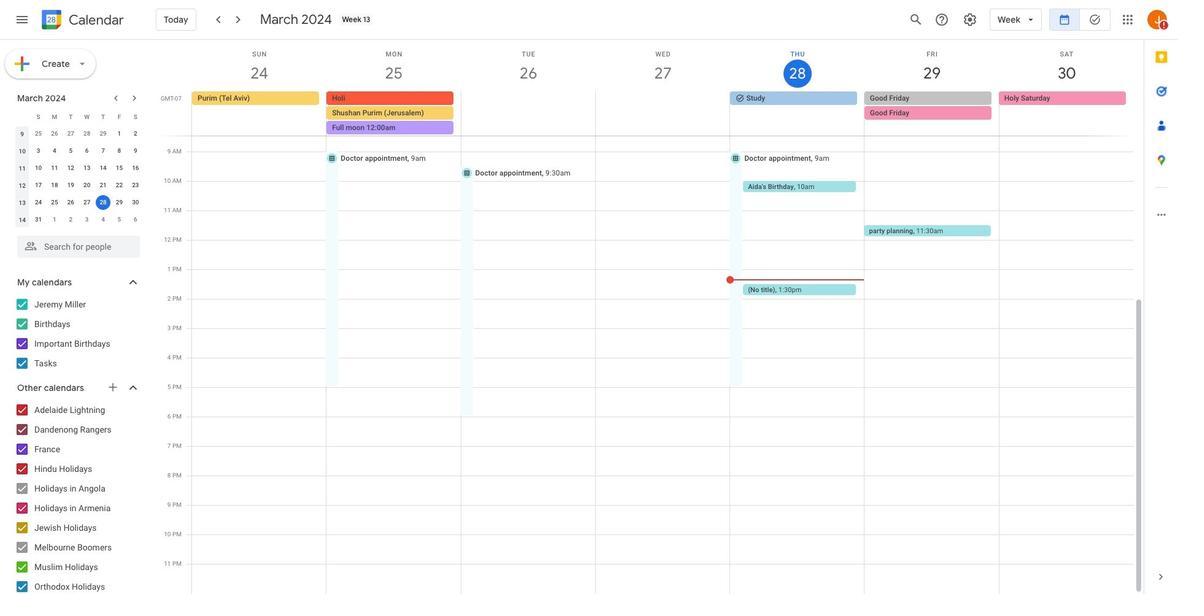 Task type: describe. For each thing, give the bounding box(es) containing it.
heading inside calendar element
[[66, 13, 124, 27]]

2 element
[[128, 126, 143, 141]]

15 element
[[112, 161, 127, 176]]

16 element
[[128, 161, 143, 176]]

february 29 element
[[96, 126, 111, 141]]

april 1 element
[[47, 212, 62, 227]]

23 element
[[128, 178, 143, 193]]

april 4 element
[[96, 212, 111, 227]]

main drawer image
[[15, 12, 29, 27]]

21 element
[[96, 178, 111, 193]]

10 element
[[31, 161, 46, 176]]

29 element
[[112, 195, 127, 210]]

31 element
[[31, 212, 46, 227]]

18 element
[[47, 178, 62, 193]]

add other calendars image
[[107, 381, 119, 393]]

19 element
[[63, 178, 78, 193]]

february 26 element
[[47, 126, 62, 141]]

8 element
[[112, 144, 127, 158]]

11 element
[[47, 161, 62, 176]]

april 5 element
[[112, 212, 127, 227]]

9 element
[[128, 144, 143, 158]]

other calendars list
[[2, 400, 152, 594]]

27 element
[[80, 195, 94, 210]]

6 element
[[80, 144, 94, 158]]

april 2 element
[[63, 212, 78, 227]]

7 element
[[96, 144, 111, 158]]

column header inside the march 2024 grid
[[14, 108, 30, 125]]

row group inside the march 2024 grid
[[14, 125, 144, 228]]

4 element
[[47, 144, 62, 158]]

my calendars list
[[2, 295, 152, 373]]



Task type: locate. For each thing, give the bounding box(es) containing it.
30 element
[[128, 195, 143, 210]]

28, today element
[[96, 195, 111, 210]]

calendar element
[[39, 7, 124, 34]]

25 element
[[47, 195, 62, 210]]

Search for people text field
[[25, 236, 133, 258]]

12 element
[[63, 161, 78, 176]]

february 25 element
[[31, 126, 46, 141]]

cell
[[327, 91, 461, 136], [461, 91, 596, 136], [596, 91, 730, 136], [865, 91, 999, 136], [95, 194, 111, 211]]

april 6 element
[[128, 212, 143, 227]]

26 element
[[63, 195, 78, 210]]

17 element
[[31, 178, 46, 193]]

row group
[[14, 125, 144, 228]]

22 element
[[112, 178, 127, 193]]

cell inside the march 2024 grid
[[95, 194, 111, 211]]

20 element
[[80, 178, 94, 193]]

grid
[[157, 40, 1144, 594]]

13 element
[[80, 161, 94, 176]]

3 element
[[31, 144, 46, 158]]

february 28 element
[[80, 126, 94, 141]]

24 element
[[31, 195, 46, 210]]

march 2024 grid
[[12, 108, 144, 228]]

14 element
[[96, 161, 111, 176]]

heading
[[66, 13, 124, 27]]

5 element
[[63, 144, 78, 158]]

column header
[[14, 108, 30, 125]]

february 27 element
[[63, 126, 78, 141]]

settings menu image
[[963, 12, 978, 27]]

tab list
[[1145, 40, 1178, 560]]

None search field
[[0, 231, 152, 258]]

row
[[187, 91, 1144, 136], [14, 108, 144, 125], [14, 125, 144, 142], [14, 142, 144, 160], [14, 160, 144, 177], [14, 177, 144, 194], [14, 194, 144, 211], [14, 211, 144, 228]]

1 element
[[112, 126, 127, 141]]

april 3 element
[[80, 212, 94, 227]]



Task type: vqa. For each thing, say whether or not it's contained in the screenshot.
Row Group within the march 2024 grid
yes



